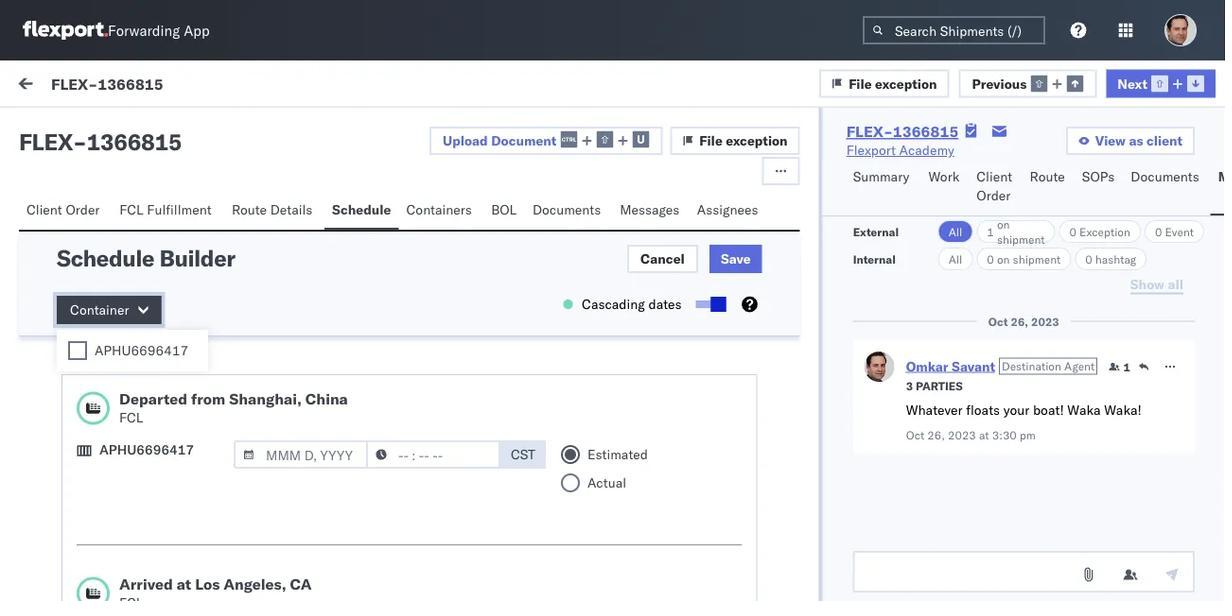 Task type: vqa. For each thing, say whether or not it's contained in the screenshot.
26,
yes



Task type: locate. For each thing, give the bounding box(es) containing it.
all for 0
[[949, 252, 963, 266]]

0 horizontal spatial you
[[158, 465, 179, 481]]

0 horizontal spatial documents
[[533, 202, 601, 218]]

2 vertical spatial 1
[[1124, 360, 1131, 374]]

view as client
[[1096, 132, 1183, 149]]

2 all button from the top
[[938, 248, 973, 271]]

possible.
[[292, 559, 346, 576]]

my work
[[19, 73, 103, 99]]

2271801
[[995, 229, 1052, 246]]

documents button up "0 event"
[[1124, 160, 1211, 216]]

by:
[[472, 78, 490, 94]]

customs
[[193, 238, 249, 254]]

(0) right flex
[[83, 120, 108, 137]]

omkar savant up unknown
[[92, 205, 176, 221]]

1 fcl from the top
[[119, 202, 144, 218]]

a down 'deal'
[[142, 398, 149, 415]]

0 vertical spatial work
[[184, 78, 215, 94]]

work
[[54, 73, 103, 99], [999, 164, 1023, 178]]

arrived
[[119, 575, 173, 594]]

2023 up 458574
[[1031, 315, 1060, 329]]

your up the pm
[[1004, 402, 1030, 419]]

0 vertical spatial all
[[949, 225, 963, 239]]

fcl inside "button"
[[119, 202, 144, 218]]

0 horizontal spatial and
[[173, 379, 196, 396]]

(0) inside button
[[177, 120, 201, 137]]

None checkbox
[[68, 342, 87, 361]]

order for the leftmost client order button
[[66, 202, 100, 218]]

1 for 1
[[1124, 360, 1131, 374]]

internal (0)
[[127, 120, 201, 137]]

order inside client order
[[977, 187, 1011, 204]]

documents
[[1131, 168, 1200, 185], [533, 202, 601, 218]]

1 horizontal spatial (0)
[[177, 120, 201, 137]]

whatever
[[906, 402, 963, 419]]

shipment down 2271801
[[1013, 252, 1061, 266]]

with right 'update'
[[364, 540, 389, 557]]

0 left event
[[1155, 225, 1162, 239]]

1 vertical spatial aphu6696417
[[99, 442, 194, 458]]

route inside button
[[232, 202, 267, 218]]

on down flex- 2271801
[[997, 252, 1010, 266]]

1 horizontal spatial documents
[[1131, 168, 1200, 185]]

work button
[[921, 160, 969, 216]]

3 2023, from the top
[[470, 466, 507, 483]]

0 horizontal spatial work
[[54, 73, 103, 99]]

1 on shipment
[[987, 217, 1045, 247]]

1 horizontal spatial and
[[244, 540, 266, 557]]

2023 inside whatever floats your boat! waka waka! oct 26, 2023 at 3:30 pm
[[948, 428, 976, 442]]

1 horizontal spatial route
[[1030, 168, 1065, 185]]

documents down client
[[1131, 168, 1200, 185]]

exception up flex-1366815 link
[[875, 75, 937, 92]]

aphu6696417
[[95, 343, 189, 359], [99, 442, 194, 458]]

0 vertical spatial shipment
[[997, 232, 1045, 247]]

client order down flex
[[26, 202, 100, 218]]

2 on from the top
[[997, 252, 1010, 266]]

0 horizontal spatial will
[[77, 398, 97, 415]]

order down flex - 1366815
[[66, 202, 100, 218]]

client order right work button
[[977, 168, 1013, 204]]

1 horizontal spatial work
[[999, 164, 1023, 178]]

0 horizontal spatial internal
[[127, 120, 173, 137]]

as
[[1129, 132, 1144, 149], [225, 559, 239, 576]]

1 vertical spatial pm
[[542, 343, 562, 360]]

your up arrived in the bottom left of the page
[[124, 540, 150, 557]]

route inside button
[[1030, 168, 1065, 185]]

flex-
[[51, 74, 98, 93], [847, 122, 893, 141], [955, 229, 995, 246], [955, 343, 995, 360]]

2 omkar savant from the top
[[92, 309, 176, 326]]

0 vertical spatial schedule
[[332, 202, 391, 218]]

0 vertical spatial omkar savant
[[92, 205, 176, 221]]

internal down summary button
[[853, 252, 896, 266]]

1 vertical spatial pdt
[[566, 343, 590, 360]]

will down is
[[77, 398, 97, 415]]

file up assignees
[[700, 132, 723, 149]]

0 horizontal spatial at
[[177, 575, 191, 594]]

1 inside 'button'
[[1124, 360, 1131, 374]]

26, inside whatever floats your boat! waka waka! oct 26, 2023 at 3:30 pm
[[928, 428, 945, 442]]

work up external (0)
[[54, 73, 103, 99]]

internal (0) button
[[119, 112, 212, 149]]

cst
[[511, 447, 536, 463]]

0 vertical spatial exception:
[[60, 238, 127, 254]]

2 vertical spatial 2023,
[[470, 466, 507, 483]]

1 on from the top
[[997, 217, 1010, 231]]

notifying
[[101, 465, 154, 481]]

route up hold
[[232, 202, 267, 218]]

pm
[[542, 229, 562, 246], [542, 343, 562, 360], [542, 466, 562, 483]]

aphu6696417 up notifying
[[99, 442, 194, 458]]

1 pm from the top
[[542, 229, 562, 246]]

(0) for external (0)
[[83, 120, 108, 137]]

0 vertical spatial route
[[1030, 168, 1065, 185]]

file exception up assignees
[[700, 132, 788, 149]]

cascading
[[582, 296, 645, 313]]

0 horizontal spatial work
[[184, 78, 215, 94]]

on inside 1 on shipment
[[997, 217, 1010, 231]]

oct 26, 2023, 2:45 pm pdt
[[421, 343, 590, 360], [421, 466, 590, 483]]

you
[[158, 465, 179, 481], [339, 540, 360, 557]]

1 horizontal spatial exception
[[875, 75, 937, 92]]

applied
[[373, 78, 418, 94]]

1366815 down the forwarding
[[98, 74, 163, 93]]

you left that
[[158, 465, 179, 481]]

1 vertical spatial you
[[339, 540, 360, 557]]

1 vertical spatial internal
[[853, 252, 896, 266]]

1 horizontal spatial file
[[849, 75, 872, 92]]

2 vertical spatial pdt
[[566, 466, 590, 483]]

1 vertical spatial file
[[700, 132, 723, 149]]

1 pdt from the top
[[566, 229, 590, 246]]

shipment down 'understanding'
[[165, 559, 221, 576]]

omkar savant up notifying
[[92, 432, 176, 449]]

will inside this is a great deal and with this contract established, we will create a lucrative partnership.
[[77, 398, 97, 415]]

document
[[491, 132, 557, 149]]

1 vertical spatial as
[[225, 559, 239, 576]]

0 vertical spatial at
[[979, 428, 989, 442]]

external down my work
[[30, 120, 80, 137]]

1 vertical spatial external
[[853, 225, 899, 239]]

resize handle column header right established,
[[390, 158, 412, 602]]

on for 1
[[997, 217, 1010, 231]]

upload document
[[443, 132, 557, 149]]

fcl down departed
[[119, 410, 143, 426]]

0 horizontal spatial schedule
[[57, 244, 154, 273]]

pdt down estimated in the bottom of the page
[[566, 466, 590, 483]]

1 all button from the top
[[938, 220, 973, 243]]

work right "related"
[[999, 164, 1023, 178]]

order
[[977, 187, 1011, 204], [66, 202, 100, 218]]

0 horizontal spatial 1
[[330, 78, 338, 94]]

file exception
[[849, 75, 937, 92], [700, 132, 788, 149]]

fcl up unknown
[[119, 202, 144, 218]]

1 vertical spatial flex-1366815
[[847, 122, 959, 141]]

1 horizontal spatial work
[[929, 168, 960, 185]]

1 up "waka!"
[[1124, 360, 1131, 374]]

omkar up 3 parties button
[[906, 358, 949, 375]]

1 horizontal spatial external
[[853, 225, 899, 239]]

internal inside button
[[127, 120, 173, 137]]

flex-1366815 up flexport academy
[[847, 122, 959, 141]]

los
[[195, 575, 220, 594]]

schedule
[[332, 202, 391, 218], [57, 244, 154, 273]]

1 vertical spatial all button
[[938, 248, 973, 271]]

whatever floats your boat! waka waka! oct 26, 2023 at 3:30 pm
[[906, 402, 1142, 442]]

file up flex-1366815 link
[[849, 75, 872, 92]]

on
[[997, 217, 1010, 231], [997, 252, 1010, 266]]

will up soon
[[270, 540, 290, 557]]

save button
[[710, 245, 762, 273]]

resize handle column header right 1 'button'
[[1191, 158, 1214, 602]]

0 hashtag
[[1086, 252, 1137, 266]]

exception
[[875, 75, 937, 92], [726, 132, 788, 149]]

0 vertical spatial and
[[173, 379, 196, 396]]

file exception button
[[820, 69, 950, 98], [820, 69, 950, 98], [670, 127, 800, 155], [670, 127, 800, 155]]

omkar savant for warehouse
[[92, 309, 176, 326]]

omkar savant for unknown
[[92, 205, 176, 221]]

1 horizontal spatial a
[[142, 398, 149, 415]]

2 vertical spatial shipment
[[165, 559, 221, 576]]

exception: up the container at the left bottom of the page
[[60, 238, 127, 254]]

fcl
[[119, 202, 144, 218], [119, 410, 143, 426]]

work inside button
[[184, 78, 215, 94]]

1 vertical spatial all
[[949, 252, 963, 266]]

1 horizontal spatial will
[[270, 540, 290, 557]]

client down flex
[[26, 202, 62, 218]]

previous button
[[959, 69, 1097, 98]]

0 vertical spatial all button
[[938, 220, 973, 243]]

1 vertical spatial documents
[[533, 202, 601, 218]]

1 horizontal spatial internal
[[853, 252, 896, 266]]

oct 26, 2023, 2:46 pm pdt
[[421, 229, 590, 246]]

1 vertical spatial route
[[232, 202, 267, 218]]

schedule for schedule builder
[[57, 244, 154, 273]]

0 vertical spatial with
[[199, 379, 225, 396]]

external (0)
[[30, 120, 108, 137]]

1 vertical spatial 2:45
[[510, 466, 539, 483]]

2 pdt from the top
[[566, 343, 590, 360]]

3 omkar savant from the top
[[92, 432, 176, 449]]

0 vertical spatial 1
[[330, 78, 338, 94]]

flex- up 0 on shipment
[[955, 229, 995, 246]]

summary
[[853, 168, 910, 185]]

builder
[[159, 244, 235, 273]]

work down academy
[[929, 168, 960, 185]]

oct 26, 2023
[[989, 315, 1060, 329]]

that
[[182, 465, 207, 481]]

exception: up is
[[60, 342, 127, 358]]

at left 3:30
[[979, 428, 989, 442]]

1 vertical spatial work
[[929, 168, 960, 185]]

1 2023, from the top
[[470, 229, 507, 246]]

schedule up the container at the left bottom of the page
[[57, 244, 154, 273]]

internal down import
[[127, 120, 173, 137]]

0 vertical spatial file exception
[[849, 75, 937, 92]]

this
[[57, 379, 82, 396]]

1 left 2271801
[[987, 225, 994, 239]]

1 right |
[[330, 78, 338, 94]]

all button down flex- 2271801
[[938, 248, 973, 271]]

1 vertical spatial a
[[142, 398, 149, 415]]

route button
[[1023, 160, 1075, 216]]

all button for 1
[[938, 220, 973, 243]]

as right view
[[1129, 132, 1144, 149]]

flexport
[[847, 142, 896, 159]]

documents for rightmost documents button
[[1131, 168, 1200, 185]]

savant up unknown
[[135, 205, 176, 221]]

None text field
[[853, 552, 1195, 593]]

savant down lucrative
[[135, 432, 176, 449]]

flex- 458574
[[955, 343, 1044, 360]]

work
[[184, 78, 215, 94], [929, 168, 960, 185]]

(0) inside button
[[83, 120, 108, 137]]

shipment for 0 on shipment
[[1013, 252, 1061, 266]]

0 vertical spatial pm
[[542, 229, 562, 246]]

0 vertical spatial external
[[30, 120, 80, 137]]

1 vertical spatial oct 26, 2023, 2:45 pm pdt
[[421, 466, 590, 483]]

2023
[[1031, 315, 1060, 329], [948, 428, 976, 442]]

2 fcl from the top
[[119, 410, 143, 426]]

fcl inside departed from shanghai, china fcl
[[119, 410, 143, 426]]

client order button up 1 on shipment
[[969, 160, 1023, 216]]

omkar
[[92, 205, 132, 221], [92, 309, 132, 326], [906, 358, 949, 375], [92, 432, 132, 449]]

file exception up flex-1366815 link
[[849, 75, 937, 92]]

and up lucrative
[[173, 379, 196, 396]]

documents up 2:46
[[533, 202, 601, 218]]

departed
[[119, 390, 187, 409]]

0 horizontal spatial exception
[[726, 132, 788, 149]]

dates
[[649, 296, 682, 313]]

work right import
[[184, 78, 215, 94]]

notifying you that your shipment, k & k, devan has cargo may appreciate your understanding and will update you with the status
[[57, 465, 389, 576]]

2 all from the top
[[949, 252, 963, 266]]

exception up assignees
[[726, 132, 788, 149]]

and up soon
[[244, 540, 266, 557]]

1 horizontal spatial as
[[1129, 132, 1144, 149]]

2 horizontal spatial (0)
[[285, 78, 310, 94]]

import work button
[[133, 61, 222, 112]]

flexport academy
[[847, 142, 955, 159]]

message
[[230, 78, 285, 94]]

0 vertical spatial work
[[54, 73, 103, 99]]

client order button down flex
[[19, 193, 112, 230]]

will inside notifying you that your shipment, k & k, devan has cargo may appreciate your understanding and will update you with the status
[[270, 540, 290, 557]]

1 omkar savant from the top
[[92, 205, 176, 221]]

2023 down the floats
[[948, 428, 976, 442]]

(0) down import work button
[[177, 120, 201, 137]]

None checkbox
[[696, 301, 723, 308]]

flex-1366815
[[51, 74, 163, 93], [847, 122, 959, 141]]

1 horizontal spatial 1
[[987, 225, 994, 239]]

all down flex- 2271801
[[949, 252, 963, 266]]

with inside notifying you that your shipment, k & k, devan has cargo may appreciate your understanding and will update you with the status
[[364, 540, 389, 557]]

1 vertical spatial and
[[244, 540, 266, 557]]

0 left the hashtag
[[1086, 252, 1093, 266]]

0 vertical spatial fcl
[[119, 202, 144, 218]]

order down "related"
[[977, 187, 1011, 204]]

1 vertical spatial shipment
[[1013, 252, 1061, 266]]

and inside this is a great deal and with this contract established, we will create a lucrative partnership.
[[173, 379, 196, 396]]

3 resize handle column header from the left
[[924, 158, 947, 602]]

devan
[[344, 465, 380, 481]]

import
[[140, 78, 180, 94]]

route details
[[232, 202, 313, 218]]

1 vertical spatial exception:
[[60, 342, 127, 358]]

aphu6696417 up 'deal'
[[95, 343, 189, 359]]

2 resize handle column header from the left
[[657, 158, 680, 602]]

1 horizontal spatial order
[[977, 187, 1011, 204]]

flex- up 'flexport'
[[847, 122, 893, 141]]

1 vertical spatial 2023,
[[470, 343, 507, 360]]

omkar savant
[[92, 205, 176, 221], [92, 309, 176, 326], [92, 432, 176, 449]]

route
[[1030, 168, 1065, 185], [232, 202, 267, 218]]

pm for exception: warehouse devan delay
[[542, 343, 562, 360]]

1 all from the top
[[949, 225, 963, 239]]

documents button right bol
[[525, 193, 612, 230]]

1366815 down import
[[87, 128, 182, 156]]

bol button
[[484, 193, 525, 230]]

client right work button
[[977, 168, 1013, 185]]

flex - 1366815
[[19, 128, 182, 156]]

1 vertical spatial on
[[997, 252, 1010, 266]]

0 horizontal spatial (0)
[[83, 120, 108, 137]]

0 horizontal spatial 2023
[[948, 428, 976, 442]]

(0)
[[285, 78, 310, 94], [83, 120, 108, 137], [177, 120, 201, 137]]

flex
[[19, 128, 73, 156]]

0
[[1070, 225, 1077, 239], [1155, 225, 1162, 239], [987, 252, 994, 266], [1086, 252, 1093, 266]]

1 exception: from the top
[[60, 238, 127, 254]]

with
[[199, 379, 225, 396], [364, 540, 389, 557]]

my
[[19, 73, 49, 99]]

on up 0 on shipment
[[997, 217, 1010, 231]]

external
[[30, 120, 80, 137], [853, 225, 899, 239]]

- for oct 26, 2023, 2:45 pm pdt
[[688, 343, 696, 360]]

1 vertical spatial will
[[270, 540, 290, 557]]

1 vertical spatial omkar savant
[[92, 309, 176, 326]]

forwarding
[[108, 21, 180, 39]]

route for route details
[[232, 202, 267, 218]]

2 pm from the top
[[542, 343, 562, 360]]

1 horizontal spatial schedule
[[332, 202, 391, 218]]

1 horizontal spatial at
[[979, 428, 989, 442]]

flex-1366815 down forwarding app link
[[51, 74, 163, 93]]

2 2023, from the top
[[470, 343, 507, 360]]

work for my
[[54, 73, 103, 99]]

0 vertical spatial file
[[849, 75, 872, 92]]

1 button
[[1109, 360, 1131, 375]]

0 vertical spatial oct 26, 2023, 2:45 pm pdt
[[421, 343, 590, 360]]

shipment up 0 on shipment
[[997, 232, 1045, 247]]

all down work button
[[949, 225, 963, 239]]

at left los
[[177, 575, 191, 594]]

your right status
[[136, 559, 162, 576]]

omkar savant up warehouse
[[92, 309, 176, 326]]

bol
[[491, 202, 517, 218]]

0 vertical spatial will
[[77, 398, 97, 415]]

1 horizontal spatial 2023
[[1031, 315, 1060, 329]]

with left this
[[199, 379, 225, 396]]

0 horizontal spatial a
[[99, 379, 106, 396]]

3 pm from the top
[[542, 466, 562, 483]]

schedule right details
[[332, 202, 391, 218]]

omkar up warehouse
[[92, 309, 132, 326]]

as left soon
[[225, 559, 239, 576]]

1 horizontal spatial with
[[364, 540, 389, 557]]

you right 'update'
[[339, 540, 360, 557]]

pdt down cascading
[[566, 343, 590, 360]]

resize handle column header right estimated in the bottom of the page
[[657, 158, 680, 602]]

resize handle column header
[[390, 158, 412, 602], [657, 158, 680, 602], [924, 158, 947, 602], [1191, 158, 1214, 602]]

resize handle column header right 3
[[924, 158, 947, 602]]

pdt right 2:46
[[566, 229, 590, 246]]

1 vertical spatial client
[[26, 202, 62, 218]]

1 inside 1 on shipment
[[987, 225, 994, 239]]

0 vertical spatial flex-1366815
[[51, 74, 163, 93]]

2:45
[[510, 343, 539, 360], [510, 466, 539, 483]]

schedule inside button
[[332, 202, 391, 218]]

2 2:45 from the top
[[510, 466, 539, 483]]

1 vertical spatial file exception
[[700, 132, 788, 149]]

0 for 0 on shipment
[[987, 252, 994, 266]]

external inside button
[[30, 120, 80, 137]]

2 exception: from the top
[[60, 342, 127, 358]]

2 vertical spatial -
[[688, 343, 696, 360]]

0 left exception
[[1070, 225, 1077, 239]]

appreciate
[[57, 540, 120, 557]]

1 horizontal spatial file exception
[[849, 75, 937, 92]]

(0) left |
[[285, 78, 310, 94]]

import work
[[140, 78, 215, 94]]

shipment inside 1 on shipment
[[997, 232, 1045, 247]]

0 down flex- 2271801
[[987, 252, 994, 266]]

route left sops
[[1030, 168, 1065, 185]]

messages button
[[612, 193, 690, 230]]

external down summary button
[[853, 225, 899, 239]]

flexport. image
[[23, 21, 108, 40]]



Task type: describe. For each thing, give the bounding box(es) containing it.
all for 1
[[949, 225, 963, 239]]

3 pdt from the top
[[566, 466, 590, 483]]

omkar down create
[[92, 432, 132, 449]]

0 for 0 event
[[1155, 225, 1162, 239]]

cancel
[[641, 251, 685, 267]]

this
[[228, 379, 251, 396]]

forwarding app
[[108, 21, 210, 39]]

unknown
[[130, 238, 190, 254]]

assignees button
[[690, 193, 769, 230]]

pdt for type
[[566, 229, 590, 246]]

k,
[[327, 465, 340, 481]]

schedule button
[[325, 193, 399, 230]]

&
[[315, 465, 324, 481]]

1 oct 26, 2023, 2:45 pm pdt from the top
[[421, 343, 590, 360]]

next button
[[1106, 69, 1216, 98]]

destination
[[1002, 359, 1062, 374]]

shipment for 1 on shipment
[[997, 232, 1045, 247]]

Search Shipments (/) text field
[[863, 16, 1046, 44]]

pdt for exception: warehouse devan delay
[[566, 343, 590, 360]]

the
[[57, 559, 76, 576]]

floats
[[966, 402, 1000, 419]]

savant up warehouse
[[135, 309, 176, 326]]

soon
[[242, 559, 271, 576]]

sops
[[1082, 168, 1115, 185]]

forwarding app link
[[23, 21, 210, 40]]

and inside notifying you that your shipment, k & k, devan has cargo may appreciate your understanding and will update you with the status
[[244, 540, 266, 557]]

ca
[[290, 575, 312, 594]]

external (0) button
[[23, 112, 119, 149]]

schedule builder
[[57, 244, 235, 273]]

event
[[1165, 225, 1194, 239]]

(0) for internal (0)
[[177, 120, 201, 137]]

0 horizontal spatial flex-1366815
[[51, 74, 163, 93]]

documents for left documents button
[[533, 202, 601, 218]]

cancel button
[[627, 245, 698, 273]]

458574
[[995, 343, 1044, 360]]

save
[[721, 251, 751, 267]]

angeles,
[[224, 575, 286, 594]]

work inside button
[[929, 168, 960, 185]]

pm for type
[[542, 229, 562, 246]]

- for oct 26, 2023, 2:46 pm pdt
[[688, 229, 696, 246]]

as inside button
[[1129, 132, 1144, 149]]

route details button
[[224, 193, 325, 230]]

0 horizontal spatial documents button
[[525, 193, 612, 230]]

china
[[305, 390, 348, 409]]

filter
[[341, 78, 370, 94]]

established,
[[308, 379, 381, 396]]

1366815 up academy
[[893, 122, 959, 141]]

hashtag
[[1096, 252, 1137, 266]]

0 vertical spatial client
[[977, 168, 1013, 185]]

| 1 filter applied filtered by:
[[322, 78, 490, 94]]

omkar up schedule builder
[[92, 205, 132, 221]]

with inside this is a great deal and with this contract established, we will create a lucrative partnership.
[[199, 379, 225, 396]]

savant up parties
[[952, 358, 995, 375]]

shanghai,
[[229, 390, 302, 409]]

arrived at los angeles, ca
[[119, 575, 312, 594]]

upload document button
[[430, 127, 663, 155]]

1 vertical spatial exception
[[726, 132, 788, 149]]

flex- right my
[[51, 74, 98, 93]]

warehouse
[[130, 342, 201, 358]]

all button for 0
[[938, 248, 973, 271]]

this is a great deal and with this contract established, we will create a lucrative partnership.
[[57, 379, 381, 415]]

1 horizontal spatial client order
[[977, 168, 1013, 204]]

waka!
[[1105, 402, 1142, 419]]

0 horizontal spatial client order
[[26, 202, 100, 218]]

0 horizontal spatial file
[[700, 132, 723, 149]]

we
[[57, 465, 76, 481]]

(0) for message (0)
[[285, 78, 310, 94]]

fulfillment
[[147, 202, 212, 218]]

item/shipment
[[1026, 164, 1104, 178]]

0 vertical spatial -
[[73, 128, 87, 156]]

route for route
[[1030, 168, 1065, 185]]

-- : -- -- text field
[[366, 441, 501, 469]]

message (0)
[[230, 78, 310, 94]]

type
[[285, 238, 315, 254]]

partnership.
[[207, 398, 281, 415]]

your right that
[[210, 465, 236, 481]]

next
[[1118, 75, 1148, 92]]

upload
[[443, 132, 488, 149]]

0 horizontal spatial client
[[26, 202, 62, 218]]

2023, for type
[[470, 229, 507, 246]]

2023, for exception: warehouse devan delay
[[470, 343, 507, 360]]

0 vertical spatial 2023
[[1031, 315, 1060, 329]]

1 horizontal spatial documents button
[[1124, 160, 1211, 216]]

internal for internal (0)
[[127, 120, 173, 137]]

1 vertical spatial at
[[177, 575, 191, 594]]

k
[[303, 465, 312, 481]]

fcl fulfillment
[[119, 202, 212, 218]]

parties
[[916, 379, 963, 393]]

flex- 2271801
[[955, 229, 1052, 246]]

your inside whatever floats your boat! waka waka! oct 26, 2023 at 3:30 pm
[[1004, 402, 1030, 419]]

view
[[1096, 132, 1126, 149]]

1 horizontal spatial you
[[339, 540, 360, 557]]

pm
[[1020, 428, 1036, 442]]

4 resize handle column header from the left
[[1191, 158, 1214, 602]]

view as client button
[[1066, 127, 1195, 155]]

MMM D, YYYY text field
[[234, 441, 368, 469]]

external for external
[[853, 225, 899, 239]]

2 oct 26, 2023, 2:45 pm pdt from the top
[[421, 466, 590, 483]]

exception
[[1080, 225, 1131, 239]]

1 for 1 on shipment
[[987, 225, 994, 239]]

containers button
[[399, 193, 484, 230]]

|
[[322, 78, 326, 94]]

order for the rightmost client order button
[[977, 187, 1011, 204]]

exception: warehouse devan delay
[[60, 342, 283, 358]]

1 horizontal spatial client order button
[[969, 160, 1023, 216]]

1 resize handle column header from the left
[[390, 158, 412, 602]]

exception: unknown customs hold type
[[60, 238, 315, 254]]

0 vertical spatial a
[[99, 379, 106, 396]]

devan
[[205, 342, 244, 358]]

0 on shipment
[[987, 252, 1061, 266]]

flex- up parties
[[955, 343, 995, 360]]

internal for internal
[[853, 252, 896, 266]]

agent
[[1065, 359, 1095, 374]]

may
[[57, 521, 81, 538]]

0 horizontal spatial client order button
[[19, 193, 112, 230]]

3 parties button
[[906, 377, 963, 394]]

app
[[184, 21, 210, 39]]

1 2:45 from the top
[[510, 343, 539, 360]]

is
[[86, 379, 96, 396]]

0 for 0 hashtag
[[1086, 252, 1093, 266]]

client
[[1147, 132, 1183, 149]]

0 vertical spatial aphu6696417
[[95, 343, 189, 359]]

academy
[[900, 142, 955, 159]]

filtered
[[422, 78, 468, 94]]

3
[[906, 379, 913, 393]]

external for external (0)
[[30, 120, 80, 137]]

omkar savant button
[[906, 358, 995, 375]]

exception: for exception: unknown customs hold type
[[60, 238, 127, 254]]

0 for 0 exception
[[1070, 225, 1077, 239]]

0 event
[[1155, 225, 1194, 239]]

on for 0
[[997, 252, 1010, 266]]

great
[[110, 379, 141, 396]]

1 horizontal spatial flex-1366815
[[847, 122, 959, 141]]

work for related
[[999, 164, 1023, 178]]

your shipment as soon
[[136, 559, 271, 576]]

contract
[[254, 379, 304, 396]]

schedule for schedule
[[332, 202, 391, 218]]

container button
[[57, 296, 161, 325]]

exception: for exception: warehouse devan delay
[[60, 342, 127, 358]]

at inside whatever floats your boat! waka waka! oct 26, 2023 at 3:30 pm
[[979, 428, 989, 442]]

0 horizontal spatial file exception
[[700, 132, 788, 149]]

assignees
[[697, 202, 758, 218]]

related
[[956, 164, 996, 178]]

oct inside whatever floats your boat! waka waka! oct 26, 2023 at 3:30 pm
[[906, 428, 925, 442]]



